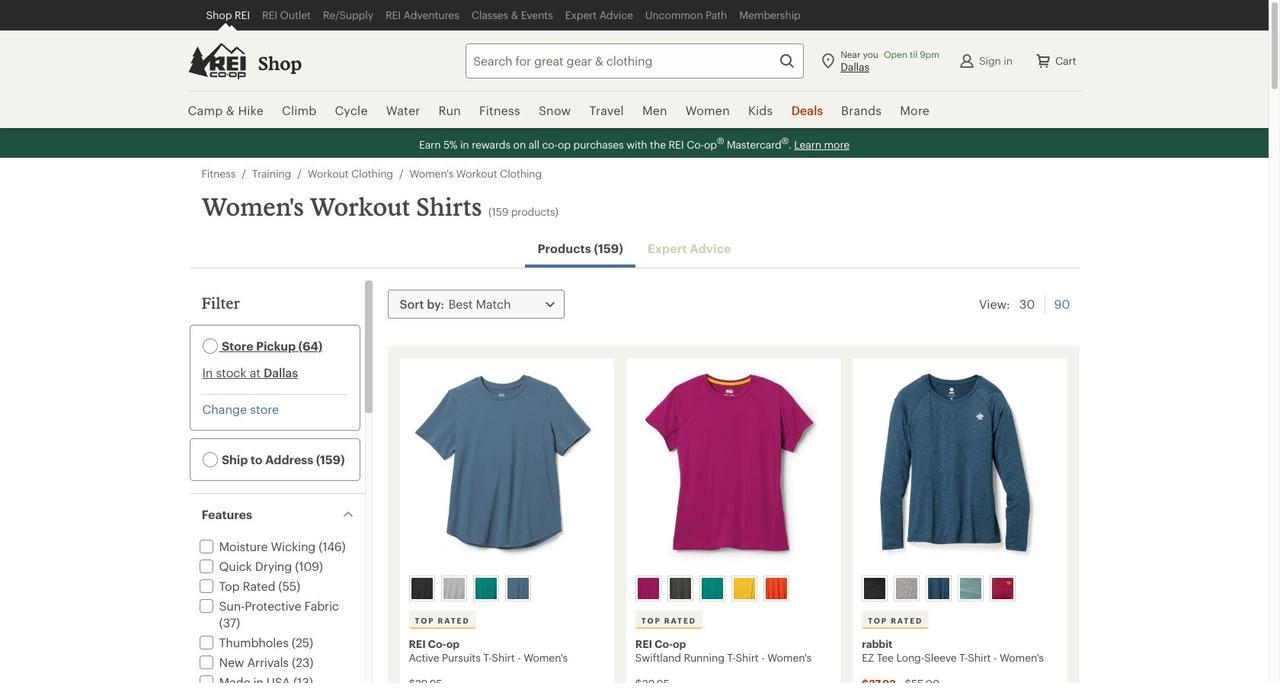 Task type: vqa. For each thing, say whether or not it's contained in the screenshot.
the Search icon at the top of page
yes



Task type: locate. For each thing, give the bounding box(es) containing it.
None field
[[466, 43, 804, 78]]

cosmic magenta image
[[638, 578, 659, 599]]

black image for 'rabbit ez tee long-sleeve t-shirt - women's 0' image
[[865, 578, 886, 599]]

solar red image
[[766, 578, 787, 599]]

3 group from the left
[[859, 572, 1060, 604]]

1 group from the left
[[406, 572, 607, 604]]

black image
[[411, 578, 433, 599], [865, 578, 886, 599]]

group
[[406, 572, 607, 604], [633, 572, 834, 604], [859, 572, 1060, 604]]

saragasso sea image
[[507, 578, 529, 599]]

black image for the rei co-op active pursuits t-shirt - women's 0 'image'
[[411, 578, 433, 599]]

banner
[[0, 0, 1269, 130]]

black image left alloy gray heather icon
[[411, 578, 433, 599]]

2 group from the left
[[633, 572, 834, 604]]

black image left charcoal heather image
[[865, 578, 886, 599]]

2 black image from the left
[[865, 578, 886, 599]]

search image
[[778, 51, 797, 70]]

None search field
[[438, 43, 804, 78]]

1 horizontal spatial black image
[[865, 578, 886, 599]]

1 horizontal spatial group
[[633, 572, 834, 604]]

alloy gray heather image
[[443, 578, 465, 599]]

shopping cart is empty image
[[1034, 51, 1053, 70]]

0 horizontal spatial group
[[406, 572, 607, 604]]

1 black image from the left
[[411, 578, 433, 599]]

pirate black heather image
[[670, 578, 691, 599]]

2 horizontal spatial group
[[859, 572, 1060, 604]]

0 horizontal spatial black image
[[411, 578, 433, 599]]

group for rei co-op swiftland running t-shirt - women's 0 image
[[633, 572, 834, 604]]



Task type: describe. For each thing, give the bounding box(es) containing it.
eclipse heather image
[[929, 578, 950, 599]]

crater teal image
[[475, 578, 497, 599]]

rabbit ez tee long-sleeve t-shirt - women's 0 image
[[862, 367, 1058, 569]]

rei co-op swiftland running t-shirt - women's 0 image
[[636, 367, 832, 569]]

rei co-op, go to rei.com home page image
[[188, 42, 246, 79]]

rei co-op active pursuits t-shirt - women's 0 image
[[409, 367, 605, 569]]

group for the rei co-op active pursuits t-shirt - women's 0 'image'
[[406, 572, 607, 604]]

oil teal image
[[961, 578, 982, 599]]

vivacious image
[[993, 578, 1014, 599]]

Search for great gear & clothing text field
[[466, 43, 804, 78]]

add filter: ship to address (159) image
[[202, 452, 218, 467]]

crater teal image
[[702, 578, 723, 599]]

group for 'rabbit ez tee long-sleeve t-shirt - women's 0' image
[[859, 572, 1060, 604]]

charcoal heather image
[[897, 578, 918, 599]]

goldenrod image
[[734, 578, 755, 599]]



